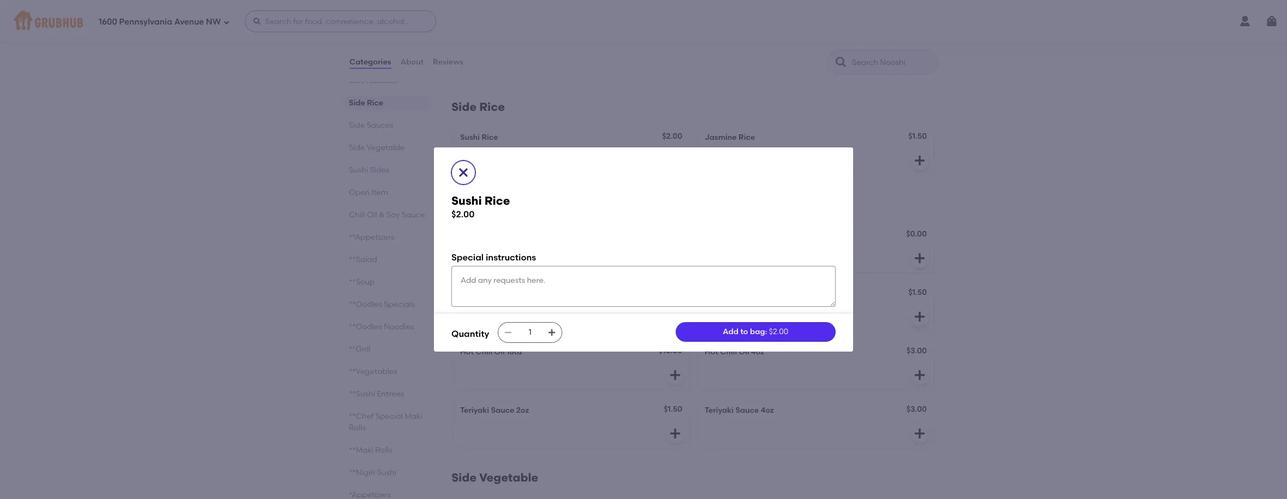 Task type: describe. For each thing, give the bounding box(es) containing it.
$1.50 inside button
[[909, 288, 927, 297]]

**sushi
[[349, 389, 375, 399]]

**sushi entrees
[[349, 389, 405, 399]]

**maki rolls tab
[[349, 444, 425, 456]]

categories button
[[349, 43, 392, 82]]

1 horizontal spatial side rice
[[452, 100, 505, 114]]

Search Nooshi search field
[[851, 57, 935, 68]]

**vegetables tab
[[349, 366, 425, 377]]

0 vertical spatial special
[[452, 252, 484, 262]]

jasmine rice
[[705, 133, 755, 142]]

soy
[[387, 210, 400, 219]]

side inside side rice tab
[[349, 98, 365, 108]]

rolls inside "**chef special maki rolls"
[[349, 423, 366, 432]]

hot chili oil 4oz
[[705, 347, 764, 357]]

open item tab
[[349, 187, 425, 198]]

hot for hot chili oil 16oz
[[460, 347, 474, 357]]

noodles for **oodles noodles
[[384, 322, 414, 331]]

**oodles for **oodles specials
[[349, 300, 382, 309]]

Special instructions text field
[[452, 266, 836, 307]]

to
[[741, 327, 748, 336]]

reviews button
[[432, 43, 464, 82]]

hot chili oil 16oz
[[460, 347, 523, 357]]

quantity
[[452, 329, 489, 339]]

noodles for side noodles
[[367, 76, 397, 85]]

**soup tab
[[349, 276, 425, 288]]

sauce for teriyaki sauce 4oz
[[736, 406, 759, 415]]

teriyaki sauce 4oz
[[705, 406, 774, 415]]

sushi sides
[[349, 165, 390, 175]]

teriyaki sauce 2oz
[[460, 406, 529, 415]]

sauce for teriyaki sauce 2oz
[[491, 406, 515, 415]]

sushi rice
[[460, 133, 498, 142]]

&
[[379, 210, 385, 219]]

$10.00
[[659, 346, 682, 356]]

**nigiri sushi tab
[[349, 467, 425, 478]]

sushi rice $2.00
[[452, 194, 510, 220]]

special inside "**chef special maki rolls"
[[376, 412, 403, 421]]

jasmine
[[705, 133, 737, 142]]

**maki rolls
[[349, 446, 392, 455]]

16oz
[[507, 347, 523, 357]]

entrees
[[377, 389, 405, 399]]

teriyaki for teriyaki sauce 2oz
[[460, 406, 489, 415]]

2 vertical spatial $1.50
[[664, 405, 682, 414]]

**chef special maki rolls tab
[[349, 411, 425, 434]]

noodle
[[479, 35, 506, 44]]

search icon image
[[835, 56, 848, 69]]

**appetizers tab
[[349, 231, 425, 243]]

vegetable inside tab
[[367, 143, 405, 152]]

ramen
[[705, 35, 731, 44]]

**salad tab
[[349, 254, 425, 265]]

pennsylvania
[[119, 17, 172, 27]]

hot for hot chili oil 4oz
[[705, 347, 718, 357]]

oil for hot chili oil 4oz
[[739, 347, 749, 357]]

**maki
[[349, 446, 374, 455]]

**oodles noodles
[[349, 322, 414, 331]]

$0.00
[[907, 229, 927, 239]]

sushi for sushi rice $2.00
[[452, 194, 482, 208]]

rice inside sushi rice $2.00
[[485, 194, 510, 208]]

**chef special maki rolls
[[349, 412, 422, 432]]

side inside side sauces tab
[[349, 121, 365, 130]]

2 vertical spatial $2.00
[[769, 327, 789, 336]]

noodles for ramen noodles
[[733, 35, 764, 44]]

1 vertical spatial vegetable
[[479, 471, 538, 484]]

$4.50
[[907, 34, 927, 43]]

$3.00 for hot chili oil 4oz
[[907, 346, 927, 356]]

svg image inside the 'main navigation' navigation
[[223, 19, 230, 25]]

special instructions
[[452, 252, 536, 262]]

avenue
[[174, 17, 204, 27]]

1 vertical spatial side sauces
[[452, 198, 521, 211]]

Input item quantity number field
[[518, 323, 542, 342]]

sushi for sushi rice
[[460, 133, 480, 142]]

maki
[[405, 412, 422, 421]]

sushi for sushi sides
[[349, 165, 368, 175]]

0 vertical spatial 4oz
[[751, 347, 764, 357]]

sushi inside tab
[[377, 468, 396, 477]]



Task type: vqa. For each thing, say whether or not it's contained in the screenshot.
Scarlett's Chicken Soup image
no



Task type: locate. For each thing, give the bounding box(es) containing it.
1 hot from the left
[[460, 347, 474, 357]]

side rice inside tab
[[349, 98, 384, 108]]

rolls
[[349, 423, 366, 432], [375, 446, 392, 455]]

**oodles up **grill at the left bottom of page
[[349, 322, 382, 331]]

sushi sides tab
[[349, 164, 425, 176]]

open item
[[349, 188, 388, 197]]

0 vertical spatial vegetable
[[367, 143, 405, 152]]

1 horizontal spatial side sauces
[[452, 198, 521, 211]]

svg image
[[223, 19, 230, 25], [457, 166, 470, 179], [913, 252, 927, 265], [669, 310, 682, 323], [913, 310, 927, 323], [548, 328, 556, 337], [913, 369, 927, 382], [669, 427, 682, 440], [913, 427, 927, 440]]

$2.00
[[662, 132, 682, 141], [452, 209, 475, 220], [769, 327, 789, 336]]

2 $3.00 from the top
[[907, 405, 927, 414]]

side vegetable tab
[[349, 142, 425, 153]]

$2.00 inside sushi rice $2.00
[[452, 209, 475, 220]]

sauce
[[402, 210, 425, 219], [491, 406, 515, 415], [736, 406, 759, 415]]

$1.50 button
[[698, 282, 934, 331]]

2 teriyaki from the left
[[705, 406, 734, 415]]

noodles
[[733, 35, 764, 44], [367, 76, 397, 85], [384, 322, 414, 331]]

1 horizontal spatial special
[[452, 252, 484, 262]]

1 vertical spatial $1.50
[[909, 288, 927, 297]]

1600 pennsylvania avenue nw
[[99, 17, 221, 27]]

**oodles specials
[[349, 300, 415, 309]]

1 horizontal spatial sauce
[[491, 406, 515, 415]]

**oodles for **oodles noodles
[[349, 322, 382, 331]]

side vegetable
[[349, 143, 405, 152], [452, 471, 538, 484]]

side inside tab
[[349, 76, 365, 85]]

0 vertical spatial $3.00
[[907, 346, 927, 356]]

chili oil & soy sauce
[[349, 210, 425, 219]]

4oz
[[751, 347, 764, 357], [761, 406, 774, 415]]

about
[[401, 57, 424, 67]]

0 horizontal spatial vegetable
[[367, 143, 405, 152]]

sushi inside sushi rice $2.00
[[452, 194, 482, 208]]

**chef
[[349, 412, 374, 421]]

1 vertical spatial **oodles
[[349, 322, 382, 331]]

1 $3.00 from the top
[[907, 346, 927, 356]]

chili down add
[[720, 347, 737, 357]]

2 vertical spatial noodles
[[384, 322, 414, 331]]

1 vertical spatial rolls
[[375, 446, 392, 455]]

1 teriyaki from the left
[[460, 406, 489, 415]]

0 horizontal spatial special
[[376, 412, 403, 421]]

specials
[[384, 300, 415, 309]]

side sauces inside side sauces tab
[[349, 121, 394, 130]]

item
[[371, 188, 388, 197]]

rice noodle
[[460, 35, 506, 44]]

$2.00 left jasmine
[[662, 132, 682, 141]]

0 vertical spatial side vegetable
[[349, 143, 405, 152]]

0 horizontal spatial sauce
[[402, 210, 425, 219]]

1 vertical spatial $3.00
[[907, 405, 927, 414]]

oil left &
[[367, 210, 377, 219]]

hot down quantity
[[460, 347, 474, 357]]

1 vertical spatial 4oz
[[761, 406, 774, 415]]

side vegetable inside tab
[[349, 143, 405, 152]]

side rice
[[349, 98, 384, 108], [452, 100, 505, 114]]

rice inside tab
[[367, 98, 384, 108]]

noodles inside **oodles noodles tab
[[384, 322, 414, 331]]

chili for hot chili oil 4oz
[[720, 347, 737, 357]]

oil inside tab
[[367, 210, 377, 219]]

about button
[[400, 43, 424, 82]]

tab
[[349, 489, 425, 499]]

noodles down specials
[[384, 322, 414, 331]]

side noodles tab
[[349, 75, 425, 86]]

side rice tab
[[349, 97, 425, 109]]

$2.00 up special instructions
[[452, 209, 475, 220]]

1 vertical spatial sauces
[[479, 198, 521, 211]]

bag:
[[750, 327, 767, 336]]

categories
[[349, 57, 391, 67]]

noodles inside the side noodles tab
[[367, 76, 397, 85]]

add to bag: $2.00
[[723, 327, 789, 336]]

teriyaki
[[460, 406, 489, 415], [705, 406, 734, 415]]

0 horizontal spatial side sauces
[[349, 121, 394, 130]]

oil down to
[[739, 347, 749, 357]]

**oodles specials tab
[[349, 299, 425, 310]]

side inside side vegetable tab
[[349, 143, 365, 152]]

rolls right **maki
[[375, 446, 392, 455]]

special left instructions
[[452, 252, 484, 262]]

1 horizontal spatial side vegetable
[[452, 471, 538, 484]]

chili for hot chili oil 16oz
[[476, 347, 493, 357]]

**grill tab
[[349, 343, 425, 355]]

sushi inside 'tab'
[[349, 165, 368, 175]]

side
[[349, 76, 365, 85], [349, 98, 365, 108], [452, 100, 477, 114], [349, 121, 365, 130], [349, 143, 365, 152], [452, 198, 477, 211], [452, 471, 477, 484]]

1600
[[99, 17, 117, 27]]

0 horizontal spatial sauces
[[367, 121, 394, 130]]

0 vertical spatial noodles
[[733, 35, 764, 44]]

**nigiri
[[349, 468, 375, 477]]

0 vertical spatial **oodles
[[349, 300, 382, 309]]

special
[[452, 252, 484, 262], [376, 412, 403, 421]]

rolls inside tab
[[375, 446, 392, 455]]

2 horizontal spatial sauce
[[736, 406, 759, 415]]

1 horizontal spatial rolls
[[375, 446, 392, 455]]

special down the entrees
[[376, 412, 403, 421]]

side rice up sushi rice
[[452, 100, 505, 114]]

0 horizontal spatial rolls
[[349, 423, 366, 432]]

**nigiri sushi
[[349, 468, 396, 477]]

vegetable
[[367, 143, 405, 152], [479, 471, 538, 484]]

chili oil & soy sauce tab
[[349, 209, 425, 221]]

sauces
[[367, 121, 394, 130], [479, 198, 521, 211]]

1 vertical spatial side vegetable
[[452, 471, 538, 484]]

**oodles down "**soup"
[[349, 300, 382, 309]]

side sauces
[[349, 121, 394, 130], [452, 198, 521, 211]]

side noodles
[[349, 76, 397, 85]]

nw
[[206, 17, 221, 27]]

sauces up special instructions
[[479, 198, 521, 211]]

$2.00 right bag:
[[769, 327, 789, 336]]

0 vertical spatial rolls
[[349, 423, 366, 432]]

chili inside tab
[[349, 210, 365, 219]]

0 vertical spatial side sauces
[[349, 121, 394, 130]]

chili down quantity
[[476, 347, 493, 357]]

**salad
[[349, 255, 377, 264]]

1 **oodles from the top
[[349, 300, 382, 309]]

sauces down side rice tab
[[367, 121, 394, 130]]

**oodles
[[349, 300, 382, 309], [349, 322, 382, 331]]

side sauces up special instructions
[[452, 198, 521, 211]]

$4.00
[[662, 34, 682, 43]]

noodles right ramen
[[733, 35, 764, 44]]

rice
[[460, 35, 477, 44], [367, 98, 384, 108], [479, 100, 505, 114], [482, 133, 498, 142], [739, 133, 755, 142], [485, 194, 510, 208]]

2 **oodles from the top
[[349, 322, 382, 331]]

1 horizontal spatial hot
[[705, 347, 718, 357]]

1 horizontal spatial chili
[[476, 347, 493, 357]]

side rice down side noodles
[[349, 98, 384, 108]]

open
[[349, 188, 370, 197]]

oil left 16oz
[[494, 347, 505, 357]]

side sauces down side rice tab
[[349, 121, 394, 130]]

instructions
[[486, 252, 536, 262]]

**sushi entrees tab
[[349, 388, 425, 400]]

teriyaki for teriyaki sauce 4oz
[[705, 406, 734, 415]]

rolls down **chef
[[349, 423, 366, 432]]

0 horizontal spatial oil
[[367, 210, 377, 219]]

2 horizontal spatial oil
[[739, 347, 749, 357]]

1 vertical spatial noodles
[[367, 76, 397, 85]]

sides
[[370, 165, 390, 175]]

0 horizontal spatial hot
[[460, 347, 474, 357]]

**appetizers
[[349, 233, 394, 242]]

0 horizontal spatial chili
[[349, 210, 365, 219]]

**grill
[[349, 345, 370, 354]]

**oodles noodles tab
[[349, 321, 425, 333]]

2 horizontal spatial $2.00
[[769, 327, 789, 336]]

2oz
[[516, 406, 529, 415]]

sauces inside tab
[[367, 121, 394, 130]]

1 horizontal spatial sauces
[[479, 198, 521, 211]]

0 vertical spatial $1.50
[[909, 132, 927, 141]]

0 horizontal spatial side rice
[[349, 98, 384, 108]]

ramen noodles
[[705, 35, 764, 44]]

sauce inside tab
[[402, 210, 425, 219]]

add
[[723, 327, 739, 336]]

reviews
[[433, 57, 463, 67]]

0 vertical spatial $2.00
[[662, 132, 682, 141]]

$0.00 button
[[698, 223, 934, 273]]

0 horizontal spatial $2.00
[[452, 209, 475, 220]]

$3.00 for teriyaki sauce 4oz
[[907, 405, 927, 414]]

side sauces tab
[[349, 120, 425, 131]]

svg image
[[1266, 15, 1279, 28], [253, 17, 261, 26], [913, 154, 927, 167], [504, 328, 513, 337], [669, 369, 682, 382]]

0 horizontal spatial teriyaki
[[460, 406, 489, 415]]

noodles down categories
[[367, 76, 397, 85]]

oil
[[367, 210, 377, 219], [494, 347, 505, 357], [739, 347, 749, 357]]

2 horizontal spatial chili
[[720, 347, 737, 357]]

0 vertical spatial sauces
[[367, 121, 394, 130]]

0 horizontal spatial side vegetable
[[349, 143, 405, 152]]

oil for hot chili oil 16oz
[[494, 347, 505, 357]]

1 horizontal spatial teriyaki
[[705, 406, 734, 415]]

1 vertical spatial $2.00
[[452, 209, 475, 220]]

**soup
[[349, 277, 375, 287]]

$1.50
[[909, 132, 927, 141], [909, 288, 927, 297], [664, 405, 682, 414]]

chili
[[349, 210, 365, 219], [476, 347, 493, 357], [720, 347, 737, 357]]

main navigation navigation
[[0, 0, 1287, 43]]

sushi
[[460, 133, 480, 142], [349, 165, 368, 175], [452, 194, 482, 208], [377, 468, 396, 477]]

1 horizontal spatial oil
[[494, 347, 505, 357]]

hot right $10.00
[[705, 347, 718, 357]]

2 hot from the left
[[705, 347, 718, 357]]

1 horizontal spatial vegetable
[[479, 471, 538, 484]]

1 vertical spatial special
[[376, 412, 403, 421]]

chili down open
[[349, 210, 365, 219]]

hot
[[460, 347, 474, 357], [705, 347, 718, 357]]

**vegetables
[[349, 367, 398, 376]]

1 horizontal spatial $2.00
[[662, 132, 682, 141]]

$3.00
[[907, 346, 927, 356], [907, 405, 927, 414]]



